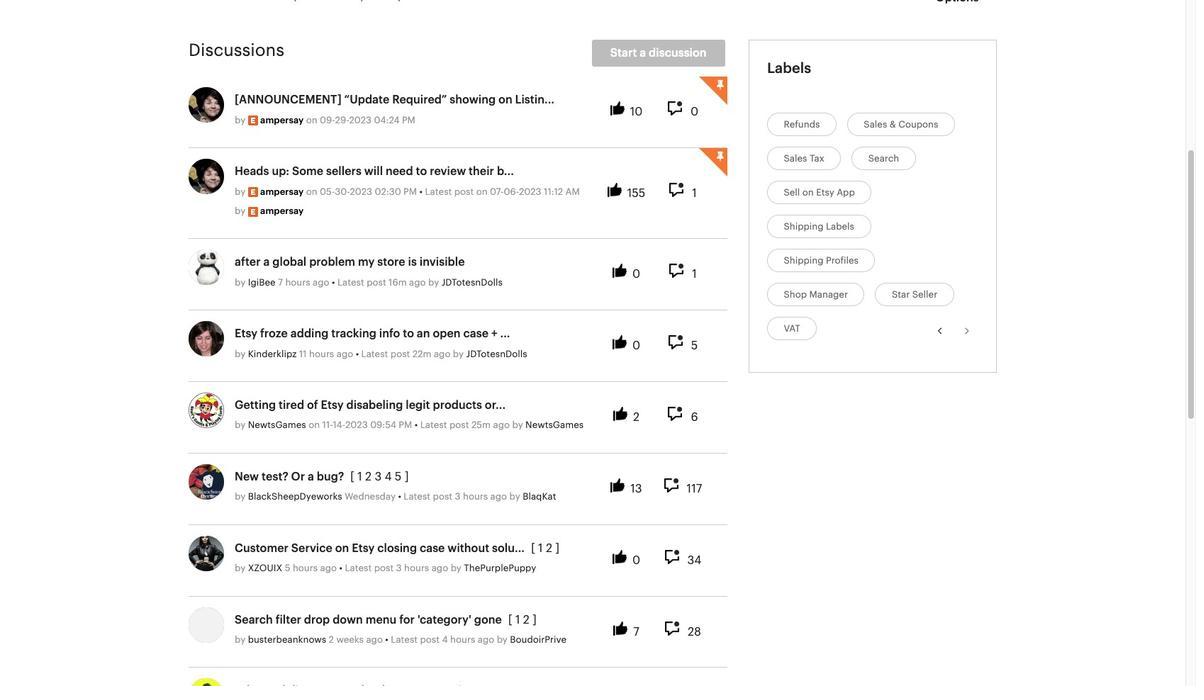 Task type: locate. For each thing, give the bounding box(es) containing it.
likes image for 6
[[614, 407, 631, 424]]

1 community specialist image from the top
[[248, 116, 258, 126]]

need
[[386, 166, 413, 177]]

1 horizontal spatial labels
[[826, 222, 855, 231]]

1 vertical spatial labels
[[826, 222, 855, 231]]

hours down 'category' on the bottom of page
[[451, 636, 476, 645]]

showing
[[450, 95, 496, 106]]

jdtotesndolls link for after a global problem my store is invisible
[[442, 275, 503, 291]]

busterbeanknows link
[[248, 633, 326, 649]]

latest post 3 hours ago by blaqkat
[[404, 493, 557, 502]]

replies image for 13
[[664, 479, 685, 495]]

ago for by xzouix 5 hours ago
[[320, 564, 337, 573]]

1 vertical spatial ampersay image
[[189, 159, 224, 194]]

2 horizontal spatial ]
[[556, 543, 560, 555]]

1 link for solu...
[[538, 543, 543, 555]]

shop
[[784, 290, 807, 299]]

0 horizontal spatial 3
[[375, 472, 382, 483]]

2 shipping from the top
[[784, 256, 824, 265]]

shipping labels link
[[779, 217, 860, 235]]

[announcement]
[[235, 95, 342, 106]]

jdtotesndolls link down the "invisible"
[[442, 275, 503, 291]]

4 link
[[385, 472, 392, 483]]

16m
[[389, 278, 407, 287]]

1 vertical spatial jdtotesndolls link
[[466, 347, 528, 362]]

ago down tracking
[[337, 349, 353, 359]]

1 vertical spatial 1 link
[[538, 543, 543, 555]]

3 up the without on the bottom left of the page
[[455, 493, 461, 502]]

0 vertical spatial 2 link
[[365, 472, 372, 483]]

community specialist image
[[248, 116, 258, 126], [248, 187, 258, 197]]

jdtotesndolls
[[442, 278, 503, 287], [466, 349, 528, 359]]

1 ampersay link from the top
[[260, 113, 304, 128]]

vat link
[[779, 320, 806, 337]]

some
[[292, 166, 324, 177]]

1 vertical spatial 3
[[455, 493, 461, 502]]

2 vertical spatial a
[[308, 472, 314, 483]]

boudoirprive link
[[510, 633, 567, 649]]

post up the without on the bottom left of the page
[[433, 493, 453, 502]]

sales inside sales tax link
[[784, 154, 808, 163]]

by newtsgames on ‎11-14-2023 09:54 pm
[[235, 421, 412, 430]]

1 vertical spatial ampersay
[[260, 187, 304, 196]]

closing
[[378, 543, 417, 555]]

post for latest post 22m ago by jdtotesndolls
[[391, 349, 410, 359]]

jdtotesndolls down the "invisible"
[[442, 278, 503, 287]]

117
[[687, 484, 703, 495]]

sales inside sales & coupons "link"
[[864, 120, 888, 129]]

2 right solu...
[[546, 543, 553, 555]]

ago down the service
[[320, 564, 337, 573]]

newtsgames image
[[189, 393, 224, 429]]

3 left 4 link
[[375, 472, 382, 483]]

1 newtsgames link from the left
[[248, 418, 306, 434]]

1 horizontal spatial a
[[308, 472, 314, 483]]

[ right 'bug?'
[[351, 472, 355, 483]]

1 horizontal spatial [
[[508, 615, 513, 626]]

by busterbeanknows 2 weeks ago
[[235, 636, 385, 645]]

search left filter
[[235, 615, 273, 626]]

latest down 'review' in the top left of the page
[[425, 187, 452, 196]]

customer service on etsy closing case without solu... [ 1 2 ]
[[235, 543, 560, 555]]

blaqkat link
[[523, 490, 557, 506]]

] up boudoirprive
[[533, 615, 537, 626]]

to right the need at the left of the page
[[416, 166, 427, 177]]

igibee
[[248, 278, 276, 287]]

2 horizontal spatial a
[[640, 48, 646, 59]]

2 newtsgames from the left
[[526, 421, 584, 430]]

post
[[455, 187, 474, 196], [367, 278, 386, 287], [391, 349, 410, 359], [450, 421, 469, 430], [433, 493, 453, 502], [374, 564, 394, 573], [420, 636, 440, 645]]

heads up: some sellers will need to review their b... link
[[235, 164, 514, 180]]

list
[[189, 0, 707, 26], [768, 112, 956, 340], [343, 468, 409, 488], [524, 540, 560, 559], [501, 611, 537, 631]]

0 vertical spatial labels
[[768, 61, 812, 76]]

1 vertical spatial case
[[420, 543, 445, 555]]

2 horizontal spatial 5
[[691, 341, 698, 352]]

after
[[235, 257, 261, 268]]

3
[[375, 472, 382, 483], [455, 493, 461, 502], [396, 564, 402, 573]]

ampersay right community specialist image at the left top of the page
[[260, 206, 304, 216]]

search filter drop down menu for 'category' gone [ 1 2 ]
[[235, 615, 537, 626]]

post down 'review' in the top left of the page
[[455, 187, 474, 196]]

latest
[[425, 187, 452, 196], [338, 278, 364, 287], [362, 349, 388, 359], [421, 421, 447, 430], [404, 493, 431, 502], [345, 564, 372, 573], [391, 636, 418, 645]]

ampersay down [announcement]
[[260, 115, 304, 125]]

shop manager
[[784, 290, 848, 299]]

profiles
[[826, 256, 859, 265]]

on left "listin..."
[[499, 95, 513, 106]]

‎05-
[[320, 187, 335, 196]]

labels
[[768, 61, 812, 76], [826, 222, 855, 231]]

0 vertical spatial jdtotesndolls link
[[442, 275, 503, 291]]

open
[[433, 329, 461, 340]]

7 left 28
[[634, 627, 640, 638]]

1 horizontal spatial 2 link
[[523, 615, 530, 626]]

0 vertical spatial likes image
[[608, 183, 626, 199]]

2 vertical spatial 2 link
[[523, 615, 530, 626]]

service
[[291, 543, 333, 555]]

1 horizontal spatial newtsgames link
[[526, 418, 584, 434]]

menu
[[366, 615, 397, 626]]

0 horizontal spatial ]
[[405, 472, 409, 483]]

search for search
[[869, 154, 900, 163]]

post for latest post on ‎07-06-2023 11:12 am
[[455, 187, 474, 196]]

2 vertical spatial replies image
[[664, 479, 685, 495]]

likes image for 0
[[611, 102, 628, 118]]

list containing refunds
[[768, 112, 956, 340]]

sales tax
[[784, 154, 825, 163]]

] right the 5 link
[[405, 472, 409, 483]]

14-
[[333, 421, 346, 430]]

on
[[499, 95, 513, 106], [306, 115, 318, 125], [306, 187, 318, 196], [476, 187, 488, 196], [803, 188, 814, 197], [309, 421, 320, 430], [335, 543, 349, 555]]

coupons
[[899, 120, 939, 129]]

09:54
[[370, 421, 397, 430]]

newtsgames
[[248, 421, 306, 430], [526, 421, 584, 430]]

04:24
[[374, 115, 400, 125]]

1 vertical spatial community specialist image
[[248, 187, 258, 197]]

2 vertical spatial 1 link
[[516, 615, 520, 626]]

busterbeanknows
[[248, 636, 326, 645]]

1 vertical spatial replies image
[[670, 264, 690, 280]]

4 down 'category' on the bottom of page
[[442, 636, 448, 645]]

0 horizontal spatial newtsgames link
[[248, 418, 306, 434]]

1 link right solu...
[[538, 543, 543, 555]]

ampersay image left heads
[[189, 159, 224, 194]]

hours right the 11
[[309, 349, 334, 359]]

1 vertical spatial 4
[[442, 636, 448, 645]]

1 ampersay from the top
[[260, 115, 304, 125]]

] for customer service on etsy closing case without solu... [ 1 2 ]
[[556, 543, 560, 555]]

0 vertical spatial to
[[416, 166, 427, 177]]

pm right 09:54
[[399, 421, 412, 430]]

1 vertical spatial [
[[531, 543, 535, 555]]

0 horizontal spatial [
[[351, 472, 355, 483]]

2 link up boudoirprive
[[523, 615, 530, 626]]

2 link for solu...
[[546, 543, 553, 555]]

4 left the 5 link
[[385, 472, 392, 483]]

0 horizontal spatial labels
[[768, 61, 812, 76]]

ampersay link
[[260, 113, 304, 128], [260, 184, 304, 200], [260, 204, 304, 219]]

pm right 04:24
[[402, 115, 416, 125]]

labels up refunds link
[[768, 61, 812, 76]]

0 horizontal spatial sales
[[784, 154, 808, 163]]

1 vertical spatial sales
[[784, 154, 808, 163]]

1 ampersay image from the top
[[189, 87, 224, 123]]

1 vertical spatial ]
[[556, 543, 560, 555]]

0 horizontal spatial newtsgames
[[248, 421, 306, 430]]

0 vertical spatial case
[[464, 329, 489, 340]]

blacksheepdyeworks image
[[189, 465, 224, 500]]

sell
[[784, 188, 800, 197]]

a inside after a global problem my store is invisible link
[[264, 257, 270, 268]]

replies image for 0
[[668, 102, 689, 118]]

0 vertical spatial shipping
[[784, 222, 824, 231]]

latest down legit
[[421, 421, 447, 430]]

1 horizontal spatial 4
[[442, 636, 448, 645]]

1 shipping from the top
[[784, 222, 824, 231]]

1 vertical spatial shipping
[[784, 256, 824, 265]]

case up latest post 3 hours ago by thepurplepuppy
[[420, 543, 445, 555]]

7
[[278, 278, 283, 287], [634, 627, 640, 638]]

customer service on etsy closing case without solu... link
[[235, 541, 525, 557]]

jdtotesndolls link
[[442, 275, 503, 291], [466, 347, 528, 362]]

likes image for 0
[[613, 336, 631, 352]]

up:
[[272, 166, 290, 177]]

0 vertical spatial 1 link
[[358, 472, 362, 483]]

[ right gone
[[508, 615, 513, 626]]

shipping for shipping profiles
[[784, 256, 824, 265]]

replies image for 28
[[666, 622, 686, 638]]

likes image for 28
[[614, 622, 632, 638]]

to left an
[[403, 329, 414, 340]]

their
[[469, 166, 495, 177]]

0 horizontal spatial search
[[235, 615, 273, 626]]

search
[[869, 154, 900, 163], [235, 615, 273, 626]]

sales
[[864, 120, 888, 129], [784, 154, 808, 163]]

] right solu...
[[556, 543, 560, 555]]

0 vertical spatial replies image
[[670, 183, 690, 199]]

ampersay image
[[189, 87, 224, 123], [189, 159, 224, 194]]

1 vertical spatial jdtotesndolls
[[466, 349, 528, 359]]

6
[[691, 412, 698, 424]]

1 vertical spatial 7
[[634, 627, 640, 638]]

ago left blaqkat
[[491, 493, 507, 502]]

1 horizontal spatial 3
[[396, 564, 402, 573]]

ago down the without on the bottom left of the page
[[432, 564, 449, 573]]

2 link
[[365, 472, 372, 483], [546, 543, 553, 555], [523, 615, 530, 626]]

0 vertical spatial community specialist image
[[248, 116, 258, 126]]

ampersay link down up:
[[260, 184, 304, 200]]

0 horizontal spatial case
[[420, 543, 445, 555]]

pm for on ‎05-30-2023 02:30 pm
[[404, 187, 417, 196]]

without
[[448, 543, 490, 555]]

replies image
[[670, 183, 690, 199], [670, 264, 690, 280], [664, 479, 685, 495]]

ampersay down up:
[[260, 187, 304, 196]]

a right start
[[640, 48, 646, 59]]

4
[[385, 472, 392, 483], [442, 636, 448, 645]]

0 vertical spatial ampersay
[[260, 115, 304, 125]]

refunds
[[784, 120, 820, 129]]

0 vertical spatial jdtotesndolls
[[442, 278, 503, 287]]

newtsgames link
[[248, 418, 306, 434], [526, 418, 584, 434]]

3 for without
[[396, 564, 402, 573]]

latest down etsy froze adding tracking info to an open case + ... link
[[362, 349, 388, 359]]

ago down 'problem'
[[313, 278, 330, 287]]

on ‎09-29-2023 04:24 pm
[[306, 115, 416, 125]]

labels up profiles
[[826, 222, 855, 231]]

search filter drop down menu for 'category' gone link
[[235, 613, 502, 629]]

pm
[[402, 115, 416, 125], [404, 187, 417, 196], [399, 421, 412, 430]]

1 vertical spatial a
[[264, 257, 270, 268]]

2 horizontal spatial 1 link
[[538, 543, 543, 555]]

post down 'category' on the bottom of page
[[420, 636, 440, 645]]

latest for latest post 4 hours ago by boudoirprive
[[391, 636, 418, 645]]

latest right 'wednesday'
[[404, 493, 431, 502]]

pm right 02:30
[[404, 187, 417, 196]]

sales left &
[[864, 120, 888, 129]]

hours up the without on the bottom left of the page
[[463, 493, 488, 502]]

2 vertical spatial pm
[[399, 421, 412, 430]]

1 horizontal spatial newtsgames
[[526, 421, 584, 430]]

1 vertical spatial 5
[[395, 472, 402, 483]]

post left "22m"
[[391, 349, 410, 359]]

2 link right solu...
[[546, 543, 553, 555]]

7 right igibee
[[278, 278, 283, 287]]

likes image
[[611, 102, 628, 118], [613, 264, 631, 280], [614, 407, 631, 424], [613, 550, 631, 567], [614, 622, 632, 638]]

1 horizontal spatial 1 link
[[516, 615, 520, 626]]

2 vertical spatial likes image
[[611, 479, 629, 495]]

blacksheepdyewo
[[248, 493, 330, 502]]

0 vertical spatial pm
[[402, 115, 416, 125]]

0 horizontal spatial 4
[[385, 472, 392, 483]]

2 vertical spatial ampersay link
[[260, 204, 304, 219]]

1 link left 3 link on the left of page
[[358, 472, 362, 483]]

1 horizontal spatial to
[[416, 166, 427, 177]]

0 vertical spatial a
[[640, 48, 646, 59]]

ampersay image down "discussions"
[[189, 87, 224, 123]]

0 vertical spatial sales
[[864, 120, 888, 129]]

1 vertical spatial to
[[403, 329, 414, 340]]

etsy inside list
[[817, 188, 835, 197]]

weeks
[[337, 636, 364, 645]]

1 vertical spatial 2 link
[[546, 543, 553, 555]]

invisible
[[420, 257, 465, 268]]

3 link
[[375, 472, 382, 483]]

latest post 4 hours ago by boudoirprive
[[391, 636, 567, 645]]

2 vertical spatial ampersay
[[260, 206, 304, 216]]

2 left weeks
[[329, 636, 334, 645]]

replies image for 6
[[669, 407, 689, 424]]

2 vertical spatial ]
[[533, 615, 537, 626]]

igibee image
[[189, 250, 224, 285]]

latest for latest post 16m ago by jdtotesndolls
[[338, 278, 364, 287]]

0 horizontal spatial a
[[264, 257, 270, 268]]

community specialist image up community specialist image at the left top of the page
[[248, 187, 258, 197]]

0 vertical spatial search
[[869, 154, 900, 163]]

2 vertical spatial [
[[508, 615, 513, 626]]

2 link for 2
[[365, 472, 372, 483]]

ago for latest post 4 hours ago by boudoirprive
[[478, 636, 495, 645]]

28
[[688, 627, 702, 638]]

post left 16m
[[367, 278, 386, 287]]

0 horizontal spatial 2 link
[[365, 472, 372, 483]]

1 horizontal spatial ]
[[533, 615, 537, 626]]

2 horizontal spatial [
[[531, 543, 535, 555]]

a right the or
[[308, 472, 314, 483]]

list for customer service on etsy closing case without solu... [ 1 2 ]
[[524, 540, 560, 559]]

shipping down sell
[[784, 222, 824, 231]]

jdtotesndolls down +
[[466, 349, 528, 359]]

0 horizontal spatial 1 link
[[358, 472, 362, 483]]

shipping up shop
[[784, 256, 824, 265]]

1 horizontal spatial search
[[869, 154, 900, 163]]

2 horizontal spatial 2 link
[[546, 543, 553, 555]]

a for discussion
[[640, 48, 646, 59]]

1 vertical spatial likes image
[[613, 336, 631, 352]]

xzouix link
[[248, 561, 283, 577]]

0 vertical spatial ]
[[405, 472, 409, 483]]

heads up: some sellers will need to review their b...
[[235, 166, 514, 177]]

likes image
[[608, 183, 626, 199], [613, 336, 631, 352], [611, 479, 629, 495]]

1 link up boudoirprive
[[516, 615, 520, 626]]

list for new test? or a bug? [ 1 2 3 4 5 ]
[[343, 468, 409, 488]]

0 vertical spatial ampersay image
[[189, 87, 224, 123]]

hours down closing
[[404, 564, 429, 573]]

problem
[[309, 257, 356, 268]]

1 vertical spatial ampersay link
[[260, 184, 304, 200]]

etsy right the of
[[321, 400, 344, 412]]

2 community specialist image from the top
[[248, 187, 258, 197]]

ago right 16m
[[409, 278, 426, 287]]

ampersay for on ‎05-30-2023 02:30 pm
[[260, 187, 304, 196]]

hours down global
[[285, 278, 310, 287]]

[ right solu...
[[531, 543, 535, 555]]

post for latest post 3 hours ago by thepurplepuppy
[[374, 564, 394, 573]]

3 ampersay from the top
[[260, 206, 304, 216]]

jdtotesndolls for after a global problem my store is invisible
[[442, 278, 503, 287]]

2 ampersay image from the top
[[189, 159, 224, 194]]

1 horizontal spatial sales
[[864, 120, 888, 129]]

community specialist image for on ‎09-29-2023 04:24 pm
[[248, 116, 258, 126]]

on ‎05-30-2023 02:30 pm
[[306, 187, 417, 196]]

latest down for
[[391, 636, 418, 645]]

0 vertical spatial ampersay link
[[260, 113, 304, 128]]

hours for by kinderklipz 11 hours ago
[[309, 349, 334, 359]]

2 vertical spatial 3
[[396, 564, 402, 573]]

ago for by busterbeanknows 2 weeks ago
[[366, 636, 383, 645]]

3 down closing
[[396, 564, 402, 573]]

ago down gone
[[478, 636, 495, 645]]

0 vertical spatial 7
[[278, 278, 283, 287]]

a right after
[[264, 257, 270, 268]]

3 ampersay link from the top
[[260, 204, 304, 219]]

case left +
[[464, 329, 489, 340]]

latest post 25m ago by newtsgames
[[421, 421, 584, 430]]

replies image
[[668, 102, 689, 118], [669, 336, 689, 352], [669, 407, 689, 424], [665, 550, 686, 567], [666, 622, 686, 638]]

community specialist image down [announcement]
[[248, 116, 258, 126]]

heads
[[235, 166, 269, 177]]

0 horizontal spatial 7
[[278, 278, 283, 287]]

latest down after a global problem my store is invisible link
[[338, 278, 364, 287]]

ago for latest post 3 hours ago by blaqkat
[[491, 493, 507, 502]]

ago down search filter drop down menu for 'category' gone link
[[366, 636, 383, 645]]

0 vertical spatial 5
[[691, 341, 698, 352]]

[ for without
[[531, 543, 535, 555]]

1 vertical spatial pm
[[404, 187, 417, 196]]

ampersay for on ‎09-29-2023 04:24 pm
[[260, 115, 304, 125]]

ampersay link down [announcement]
[[260, 113, 304, 128]]

1 vertical spatial search
[[235, 615, 273, 626]]

ampersay link right community specialist image at the left top of the page
[[260, 204, 304, 219]]

replies image for 5
[[669, 336, 689, 352]]

sales left tax
[[784, 154, 808, 163]]

2 ampersay from the top
[[260, 187, 304, 196]]

[announcement] "update required" showing on listin...
[[235, 95, 555, 106]]

jdtotesndolls link down +
[[466, 347, 528, 362]]

post down products
[[450, 421, 469, 430]]

search link
[[864, 149, 905, 167]]

disabeling
[[347, 400, 403, 412]]

2 link left 3 link on the left of page
[[365, 472, 372, 483]]

a
[[640, 48, 646, 59], [264, 257, 270, 268], [308, 472, 314, 483]]

post down customer service on etsy closing case without solu... link
[[374, 564, 394, 573]]

for
[[400, 615, 415, 626]]

latest down customer service on etsy closing case without solu... link
[[345, 564, 372, 573]]

tired
[[279, 400, 304, 412]]

search down &
[[869, 154, 900, 163]]

latest post 3 hours ago by thepurplepuppy
[[345, 564, 537, 573]]

2 vertical spatial 5
[[285, 564, 290, 573]]

etsy left app
[[817, 188, 835, 197]]

sales & coupons link
[[859, 115, 944, 133]]

2 ampersay link from the top
[[260, 184, 304, 200]]

2 horizontal spatial 3
[[455, 493, 461, 502]]



Task type: describe. For each thing, give the bounding box(es) containing it.
2023 down "update
[[349, 115, 372, 125]]

store
[[378, 257, 406, 268]]

13
[[631, 484, 643, 495]]

sell on etsy app
[[784, 188, 855, 197]]

filter
[[276, 615, 301, 626]]

xzouix image
[[189, 536, 224, 572]]

likes image for 34
[[613, 550, 631, 567]]

use the previous and next links to move between pages. use the page number links to go directly to a page. navigation
[[929, 317, 979, 346]]

ampersay link for on ‎05-30-2023 02:30 pm
[[260, 184, 304, 200]]

ago for latest post 3 hours ago by thepurplepuppy
[[432, 564, 449, 573]]

likes image for 13
[[611, 479, 629, 495]]

post for latest post 3 hours ago by blaqkat
[[433, 493, 453, 502]]

gone
[[474, 615, 502, 626]]

latest for latest post 22m ago by jdtotesndolls
[[362, 349, 388, 359]]

shipping profiles link
[[779, 251, 864, 269]]

2 left 6 on the right of page
[[633, 412, 640, 424]]

ago for by kinderklipz 11 hours ago
[[337, 349, 353, 359]]

vat
[[784, 324, 801, 333]]

34
[[688, 555, 702, 567]]

11:12
[[544, 187, 563, 196]]

on left the '‎11-'
[[309, 421, 320, 430]]

hours for by xzouix 5 hours ago
[[293, 564, 318, 573]]

list for search filter drop down menu for 'category' gone [ 1 2 ]
[[501, 611, 537, 631]]

blaqkat
[[523, 493, 557, 502]]

ampersay image for [announcement]
[[189, 87, 224, 123]]

"update
[[345, 95, 390, 106]]

star seller link
[[887, 286, 943, 303]]

ampersay link for on ‎09-29-2023 04:24 pm
[[260, 113, 304, 128]]

app
[[837, 188, 855, 197]]

latest post on ‎07-06-2023 11:12 am
[[425, 187, 580, 196]]

thepurplepuppy link
[[464, 561, 537, 577]]

pm for on ‎09-29-2023 04:24 pm
[[402, 115, 416, 125]]

‎09-
[[320, 115, 335, 125]]

boudoirprive
[[510, 636, 567, 645]]

1 horizontal spatial 5
[[395, 472, 402, 483]]

etsy left the froze
[[235, 329, 258, 340]]

etsy froze adding tracking info to an open case + ...
[[235, 329, 510, 340]]

1 link for gone
[[516, 615, 520, 626]]

on right sell
[[803, 188, 814, 197]]

refunds link
[[779, 115, 826, 133]]

0 vertical spatial [
[[351, 472, 355, 483]]

new test? or a bug? [ 1 2 3 4 5 ]
[[235, 472, 409, 483]]

on left '‎09-'
[[306, 115, 318, 125]]

2023 down getting tired of etsy disabeling legit products or... link
[[346, 421, 368, 430]]

start
[[611, 48, 637, 59]]

after a global problem my store is invisible
[[235, 257, 465, 268]]

02:30
[[375, 187, 401, 196]]

&
[[890, 120, 897, 129]]

customer
[[235, 543, 289, 555]]

global
[[273, 257, 307, 268]]

'category'
[[418, 615, 472, 626]]

getting tired of etsy disabeling legit products or...
[[235, 400, 506, 412]]

tax
[[810, 154, 825, 163]]

or...
[[485, 400, 506, 412]]

my
[[358, 257, 375, 268]]

latest for latest post 25m ago by newtsgames
[[421, 421, 447, 430]]

ampersay image for heads
[[189, 159, 224, 194]]

rks
[[330, 493, 342, 502]]

igibee link
[[248, 275, 276, 291]]

sellers
[[326, 166, 362, 177]]

by xzouix 5 hours ago
[[235, 564, 339, 573]]

down
[[333, 615, 363, 626]]

30-
[[335, 187, 350, 196]]

latest for latest post on ‎07-06-2023 11:12 am
[[425, 187, 452, 196]]

latest post 16m ago by jdtotesndolls
[[338, 278, 503, 287]]

likes image for 1
[[613, 264, 631, 280]]

legit
[[406, 400, 430, 412]]

thepurplepuppy
[[464, 564, 537, 573]]

2 left 3 link on the left of page
[[365, 472, 372, 483]]

shipping for shipping labels
[[784, 222, 824, 231]]

post for latest post 4 hours ago by boudoirprive
[[420, 636, 440, 645]]

] for new test? or a bug? [ 1 2 3 4 5 ]
[[405, 472, 409, 483]]

busterbeanknows image
[[189, 608, 224, 643]]

0 horizontal spatial to
[[403, 329, 414, 340]]

community specialist image
[[248, 207, 258, 217]]

[ for 'category'
[[508, 615, 513, 626]]

1 link for 2
[[358, 472, 362, 483]]

latest for latest post 3 hours ago by thepurplepuppy
[[345, 564, 372, 573]]

after a global problem my store is invisible link
[[235, 255, 465, 271]]

sales & coupons
[[864, 120, 939, 129]]

0 for 1
[[633, 269, 641, 280]]

] for search filter drop down menu for 'category' gone [ 1 2 ]
[[533, 615, 537, 626]]

06-
[[504, 187, 519, 196]]

getting
[[235, 400, 276, 412]]

2023 down will
[[350, 187, 373, 196]]

discussion
[[649, 48, 707, 59]]

11
[[299, 349, 307, 359]]

etsy froze adding tracking info to an open case + ... link
[[235, 326, 510, 342]]

b...
[[497, 166, 514, 177]]

an
[[417, 329, 430, 340]]

25m
[[472, 421, 491, 430]]

latest for latest post 3 hours ago by blaqkat
[[404, 493, 431, 502]]

a for global
[[264, 257, 270, 268]]

sales for sales tax
[[784, 154, 808, 163]]

post for latest post 16m ago by jdtotesndolls
[[367, 278, 386, 287]]

2 link for gone
[[523, 615, 530, 626]]

froze
[[260, 329, 288, 340]]

replies image for 155
[[670, 183, 690, 199]]

hours for by igibee 7 hours ago
[[285, 278, 310, 287]]

search for search filter drop down menu for 'category' gone [ 1 2 ]
[[235, 615, 273, 626]]

labels heading
[[768, 61, 812, 76]]

on left ‎05-
[[306, 187, 318, 196]]

start a discussion
[[611, 48, 707, 59]]

‎07-
[[490, 187, 504, 196]]

1 horizontal spatial case
[[464, 329, 489, 340]]

manager
[[810, 290, 848, 299]]

hours for latest post 4 hours ago by boudoirprive
[[451, 636, 476, 645]]

jdtotesndolls link for etsy froze adding tracking info to an open case + ...
[[466, 347, 528, 362]]

drop
[[304, 615, 330, 626]]

etsy left closing
[[352, 543, 375, 555]]

ago for by igibee 7 hours ago
[[313, 278, 330, 287]]

is
[[408, 257, 417, 268]]

getting tired of etsy disabeling legit products or... link
[[235, 398, 506, 414]]

2023 left 11:12
[[519, 187, 542, 196]]

[announcement] "update required" showing on listin... link
[[235, 92, 555, 108]]

on left ‎07- at top
[[476, 187, 488, 196]]

bug?
[[317, 472, 344, 483]]

community specialist image for on ‎05-30-2023 02:30 pm
[[248, 187, 258, 197]]

latest post 22m ago by jdtotesndolls
[[362, 349, 528, 359]]

2 newtsgames link from the left
[[526, 418, 584, 434]]

ago right "22m"
[[434, 349, 451, 359]]

2 up boudoirprive
[[523, 615, 530, 626]]

jdtotesndolls for etsy froze adding tracking info to an open case + ...
[[466, 349, 528, 359]]

required"
[[392, 95, 447, 106]]

on right the service
[[335, 543, 349, 555]]

xzouix
[[248, 564, 283, 573]]

0 for 34
[[633, 555, 641, 567]]

hours for latest post 3 hours ago by blaqkat
[[463, 493, 488, 502]]

info
[[379, 329, 400, 340]]

likes image for 155
[[608, 183, 626, 199]]

products
[[433, 400, 482, 412]]

...
[[500, 329, 510, 340]]

wednesday
[[345, 493, 396, 502]]

29-
[[335, 115, 349, 125]]

ago right the 25m
[[493, 421, 510, 430]]

kinderklipz image
[[189, 322, 224, 357]]

1 newtsgames from the left
[[248, 421, 306, 430]]

tracking
[[332, 329, 377, 340]]

replies image for 0
[[670, 264, 690, 280]]

by igibee 7 hours ago
[[235, 278, 332, 287]]

0 vertical spatial 3
[[375, 472, 382, 483]]

0 horizontal spatial 5
[[285, 564, 290, 573]]

shipping labels
[[784, 222, 855, 231]]

5 link
[[395, 472, 402, 483]]

review
[[430, 166, 466, 177]]

0 for 5
[[633, 341, 641, 352]]

sales for sales & coupons
[[864, 120, 888, 129]]

post for latest post 25m ago by newtsgames
[[450, 421, 469, 430]]

1 horizontal spatial 7
[[634, 627, 640, 638]]

3 for 1
[[455, 493, 461, 502]]

hours for latest post 3 hours ago by thepurplepuppy
[[404, 564, 429, 573]]

adding
[[291, 329, 329, 340]]

0 vertical spatial 4
[[385, 472, 392, 483]]

star seller
[[892, 290, 938, 299]]

kinderklipz
[[248, 349, 297, 359]]

replies image for 34
[[665, 550, 686, 567]]



Task type: vqa. For each thing, say whether or not it's contained in the screenshot.
the bottommost Labels
yes



